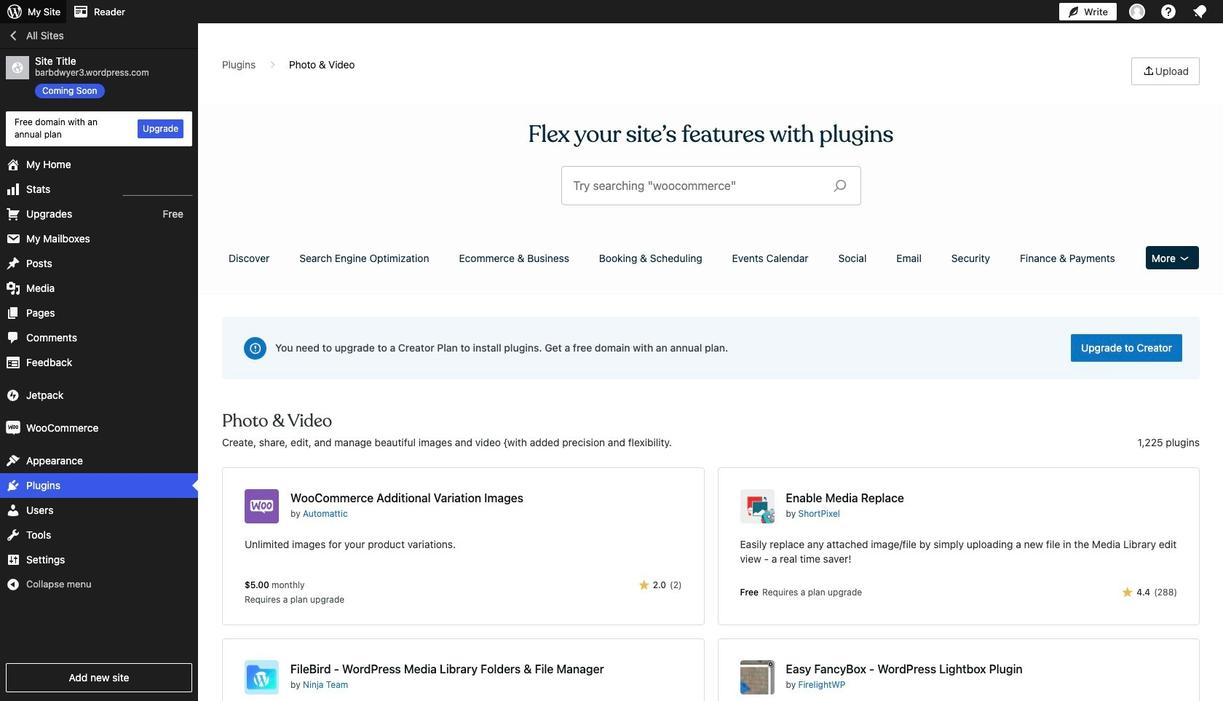Task type: vqa. For each thing, say whether or not it's contained in the screenshot.
Simple Calendar – Google Calendar Plugin image
no



Task type: locate. For each thing, give the bounding box(es) containing it.
plugin icon image
[[245, 489, 279, 523], [740, 489, 774, 523], [245, 660, 279, 695], [740, 660, 774, 695]]

1 vertical spatial img image
[[6, 420, 20, 435]]

img image
[[6, 388, 20, 402], [6, 420, 20, 435]]

0 vertical spatial img image
[[6, 388, 20, 402]]

help image
[[1160, 3, 1177, 20]]

None search field
[[562, 167, 860, 205]]

1 img image from the top
[[6, 388, 20, 402]]

manage your notifications image
[[1191, 3, 1209, 20]]

open search image
[[822, 175, 858, 196]]

main content
[[217, 58, 1205, 701]]



Task type: describe. For each thing, give the bounding box(es) containing it.
my profile image
[[1129, 4, 1145, 20]]

2 img image from the top
[[6, 420, 20, 435]]

Search search field
[[573, 167, 822, 205]]

highest hourly views 0 image
[[123, 186, 192, 196]]



